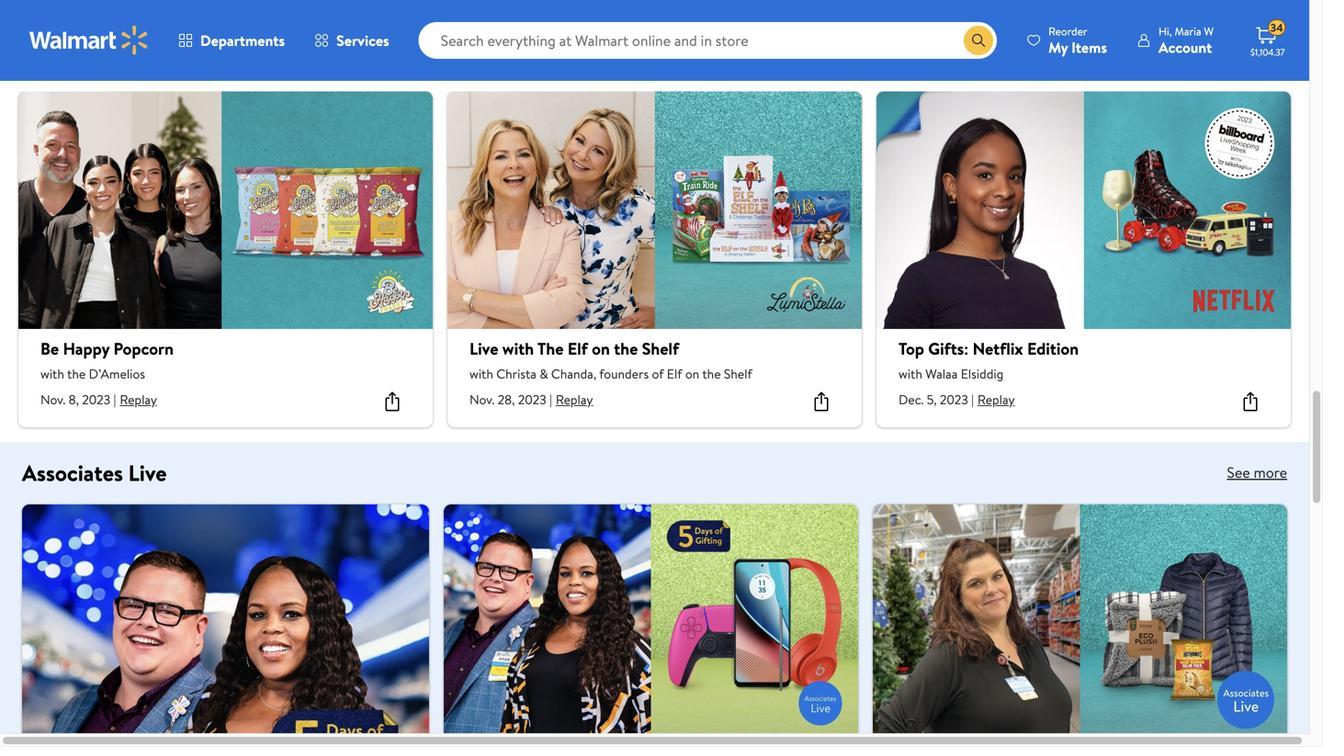 Task type: describe. For each thing, give the bounding box(es) containing it.
maria
[[1175, 23, 1202, 39]]

1 horizontal spatial elf
[[667, 365, 683, 383]]

see more
[[1228, 462, 1288, 483]]

netflix
[[973, 337, 1024, 360]]

d'amelios
[[89, 365, 145, 383]]

top gifts: netflix edition with walaa elsiddig
[[899, 337, 1079, 383]]

2023 for with
[[518, 391, 547, 408]]

founders
[[600, 365, 649, 383]]

replay link for the
[[552, 391, 593, 420]]

reorder
[[1049, 23, 1088, 39]]

my
[[1049, 37, 1068, 57]]

| for the
[[550, 391, 552, 408]]

of
[[652, 365, 664, 383]]

1 vertical spatial live
[[128, 458, 167, 489]]

&
[[540, 365, 548, 383]]

services button
[[300, 18, 404, 63]]

nov. for live
[[470, 391, 495, 408]]

replay for d'amelios
[[120, 391, 157, 408]]

2023 for gifts:
[[940, 391, 969, 408]]

with up christa
[[503, 337, 534, 360]]

| for popcorn
[[114, 391, 116, 408]]

top
[[899, 337, 925, 360]]

associates live
[[22, 458, 167, 489]]

hi,
[[1159, 23, 1173, 39]]

edition
[[1028, 337, 1079, 360]]

2023 for happy
[[82, 391, 110, 408]]

departments
[[200, 30, 285, 51]]

nov. 28, 2023 | replay
[[470, 391, 593, 408]]

account
[[1159, 37, 1213, 57]]

reorder my items
[[1049, 23, 1108, 57]]

the
[[538, 337, 564, 360]]

popcorn
[[113, 337, 174, 360]]

1 horizontal spatial shelf
[[724, 365, 753, 383]]

with inside the top gifts: netflix edition with walaa elsiddig
[[899, 365, 923, 383]]

0 vertical spatial on
[[592, 337, 610, 360]]



Task type: locate. For each thing, give the bounding box(es) containing it.
shelf
[[642, 337, 679, 360], [724, 365, 753, 383]]

live inside live with the elf on the shelf with christa & chanda, founders of elf on the shelf
[[470, 337, 499, 360]]

the
[[614, 337, 638, 360], [67, 365, 86, 383], [703, 365, 721, 383]]

the inside be happy popcorn with the d'amelios
[[67, 365, 86, 383]]

the up 8,
[[67, 365, 86, 383]]

0 vertical spatial live
[[470, 337, 499, 360]]

0 horizontal spatial the
[[67, 365, 86, 383]]

3 2023 from the left
[[940, 391, 969, 408]]

elf up chanda,
[[568, 337, 588, 360]]

shelf up of
[[642, 337, 679, 360]]

2 replay from the left
[[556, 391, 593, 408]]

0 horizontal spatial nov.
[[40, 391, 66, 408]]

5,
[[927, 391, 937, 408]]

Walmart Site-Wide search field
[[419, 22, 998, 59]]

with
[[503, 337, 534, 360], [40, 365, 64, 383], [470, 365, 494, 383], [899, 365, 923, 383]]

replay link down chanda,
[[552, 391, 593, 420]]

nov. left 28,
[[470, 391, 495, 408]]

replay
[[120, 391, 157, 408], [556, 391, 593, 408], [978, 391, 1015, 408]]

nov. left 8,
[[40, 391, 66, 408]]

nov. for be
[[40, 391, 66, 408]]

replay link for walaa
[[974, 391, 1015, 420]]

1 replay from the left
[[120, 391, 157, 408]]

1 horizontal spatial live
[[470, 337, 499, 360]]

1 replay link from the left
[[116, 391, 157, 420]]

1 horizontal spatial replay
[[556, 391, 593, 408]]

|
[[114, 391, 116, 408], [550, 391, 552, 408], [972, 391, 974, 408]]

associates
[[22, 458, 123, 489]]

2 horizontal spatial 2023
[[940, 391, 969, 408]]

elf right of
[[667, 365, 683, 383]]

0 vertical spatial shelf
[[642, 337, 679, 360]]

replay link
[[116, 391, 157, 420], [552, 391, 593, 420], [974, 391, 1015, 420]]

see more link
[[1228, 462, 1288, 483]]

1 vertical spatial on
[[686, 365, 700, 383]]

Search search field
[[419, 22, 998, 59]]

the up the founders
[[614, 337, 638, 360]]

1 horizontal spatial 2023
[[518, 391, 547, 408]]

0 horizontal spatial elf
[[568, 337, 588, 360]]

w
[[1205, 23, 1214, 39]]

1 nov. from the left
[[40, 391, 66, 408]]

gifts:
[[929, 337, 969, 360]]

live
[[470, 337, 499, 360], [128, 458, 167, 489]]

hi, maria w account
[[1159, 23, 1214, 57]]

2 share actions image from the left
[[1240, 391, 1262, 413]]

search icon image
[[972, 33, 986, 48]]

2023 right 8,
[[82, 391, 110, 408]]

see
[[1228, 462, 1251, 483]]

34
[[1271, 20, 1284, 36]]

christa
[[497, 365, 537, 383]]

replay link down d'amelios
[[116, 391, 157, 420]]

be
[[40, 337, 59, 360]]

replay down d'amelios
[[120, 391, 157, 408]]

replay link for d'amelios
[[116, 391, 157, 420]]

share actions image left the dec.
[[811, 391, 833, 413]]

replay for walaa
[[978, 391, 1015, 408]]

happy
[[63, 337, 110, 360]]

28,
[[498, 391, 515, 408]]

nov.
[[40, 391, 66, 408], [470, 391, 495, 408]]

| down d'amelios
[[114, 391, 116, 408]]

2 horizontal spatial replay
[[978, 391, 1015, 408]]

0 horizontal spatial replay
[[120, 391, 157, 408]]

elf
[[568, 337, 588, 360], [667, 365, 683, 383]]

dec.
[[899, 391, 924, 408]]

with down be
[[40, 365, 64, 383]]

on
[[592, 337, 610, 360], [686, 365, 700, 383]]

2 | from the left
[[550, 391, 552, 408]]

replay link down 'elsiddig'
[[974, 391, 1015, 420]]

share actions image for top gifts: netflix edition
[[1240, 391, 1262, 413]]

2023
[[82, 391, 110, 408], [518, 391, 547, 408], [940, 391, 969, 408]]

2023 right 28,
[[518, 391, 547, 408]]

1 horizontal spatial nov.
[[470, 391, 495, 408]]

2 nov. from the left
[[470, 391, 495, 408]]

share actions image for live with the elf on the shelf
[[811, 391, 833, 413]]

services
[[337, 30, 389, 51]]

1 horizontal spatial share actions image
[[1240, 391, 1262, 413]]

2 horizontal spatial the
[[703, 365, 721, 383]]

replay down 'elsiddig'
[[978, 391, 1015, 408]]

0 horizontal spatial shelf
[[642, 337, 679, 360]]

2 horizontal spatial replay link
[[974, 391, 1015, 420]]

on right of
[[686, 365, 700, 383]]

| down 'elsiddig'
[[972, 391, 974, 408]]

more
[[1254, 462, 1288, 483]]

walaa
[[926, 365, 958, 383]]

1 share actions image from the left
[[811, 391, 833, 413]]

be happy popcorn with the d'amelios
[[40, 337, 174, 383]]

share actions image up see more link
[[1240, 391, 1262, 413]]

replay down chanda,
[[556, 391, 593, 408]]

the right of
[[703, 365, 721, 383]]

2 replay link from the left
[[552, 391, 593, 420]]

live with the elf on the shelf with christa & chanda, founders of elf on the shelf
[[470, 337, 753, 383]]

1 horizontal spatial on
[[686, 365, 700, 383]]

| for netflix
[[972, 391, 974, 408]]

8,
[[69, 391, 79, 408]]

with down top
[[899, 365, 923, 383]]

0 horizontal spatial 2023
[[82, 391, 110, 408]]

with left christa
[[470, 365, 494, 383]]

1 2023 from the left
[[82, 391, 110, 408]]

live up christa
[[470, 337, 499, 360]]

3 | from the left
[[972, 391, 974, 408]]

$1,104.37
[[1251, 46, 1286, 58]]

items
[[1072, 37, 1108, 57]]

shelf right of
[[724, 365, 753, 383]]

replay for the
[[556, 391, 593, 408]]

0 horizontal spatial replay link
[[116, 391, 157, 420]]

2023 right 5,
[[940, 391, 969, 408]]

with inside be happy popcorn with the d'amelios
[[40, 365, 64, 383]]

1 | from the left
[[114, 391, 116, 408]]

departments button
[[164, 18, 300, 63]]

1 vertical spatial shelf
[[724, 365, 753, 383]]

elsiddig
[[961, 365, 1004, 383]]

2 horizontal spatial |
[[972, 391, 974, 408]]

| down chanda,
[[550, 391, 552, 408]]

0 horizontal spatial live
[[128, 458, 167, 489]]

2 2023 from the left
[[518, 391, 547, 408]]

1 horizontal spatial replay link
[[552, 391, 593, 420]]

share actions image
[[382, 391, 404, 413]]

on up the founders
[[592, 337, 610, 360]]

1 vertical spatial elf
[[667, 365, 683, 383]]

0 vertical spatial elf
[[568, 337, 588, 360]]

chanda,
[[552, 365, 597, 383]]

nov. 8, 2023 | replay
[[40, 391, 157, 408]]

walmart image
[[29, 26, 149, 55], [18, 91, 433, 329], [448, 91, 862, 329], [877, 91, 1292, 329], [444, 505, 859, 742], [873, 505, 1288, 742]]

3 replay from the left
[[978, 391, 1015, 408]]

0 horizontal spatial on
[[592, 337, 610, 360]]

0 horizontal spatial share actions image
[[811, 391, 833, 413]]

live right the associates
[[128, 458, 167, 489]]

share actions image
[[811, 391, 833, 413], [1240, 391, 1262, 413]]

1 horizontal spatial the
[[614, 337, 638, 360]]

0 horizontal spatial |
[[114, 391, 116, 408]]

dec. 5, 2023 | replay
[[899, 391, 1015, 408]]

1 horizontal spatial |
[[550, 391, 552, 408]]

3 replay link from the left
[[974, 391, 1015, 420]]



Task type: vqa. For each thing, say whether or not it's contained in the screenshot.
HAPPY
yes



